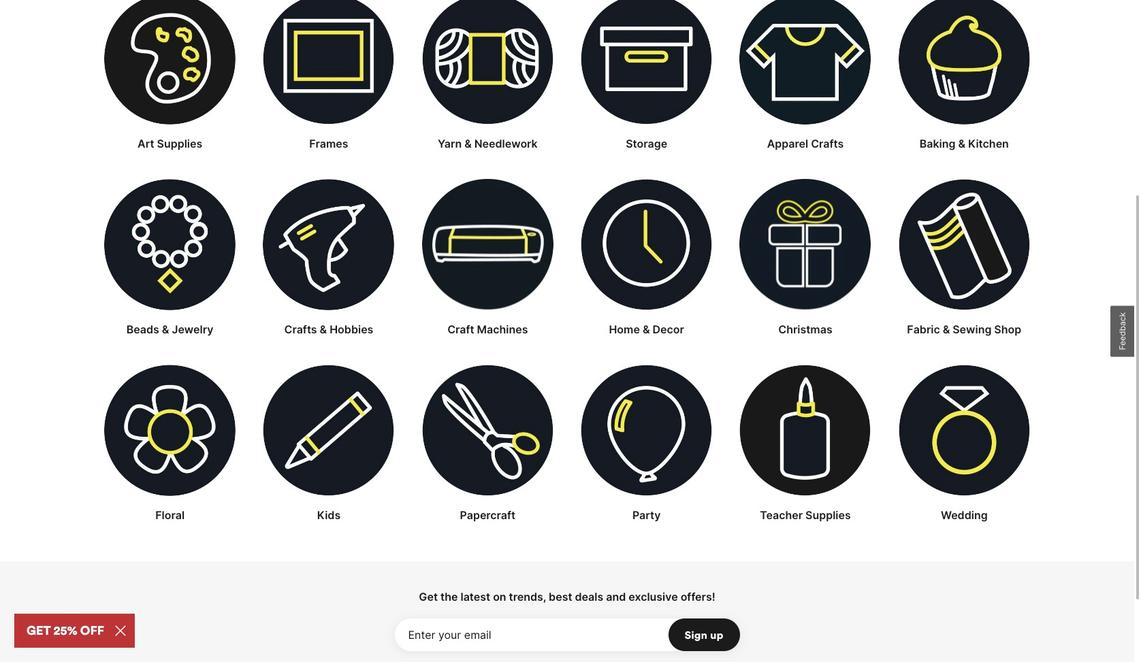 Task type: locate. For each thing, give the bounding box(es) containing it.
crafts left hobbies
[[284, 323, 317, 336]]

lazy load image image for craft machines
[[422, 179, 554, 310]]

lazy load image image inside storage link
[[581, 0, 713, 124]]

get
[[419, 590, 438, 604]]

lazy load image image inside kids link
[[263, 365, 395, 496]]

art supplies link
[[104, 0, 236, 152]]

baking
[[920, 137, 956, 150]]

lazy load image image inside "teacher supplies" link
[[740, 365, 871, 496]]

0 vertical spatial supplies
[[157, 137, 202, 150]]

supplies right "teacher"
[[806, 509, 851, 522]]

jewelry
[[172, 323, 214, 336]]

0 horizontal spatial supplies
[[157, 137, 202, 150]]

deals
[[575, 590, 604, 604]]

lazy load image image inside frames link
[[263, 0, 395, 124]]

kids
[[317, 509, 341, 522]]

supplies right art on the left top of the page
[[157, 137, 202, 150]]

crafts & hobbies
[[284, 323, 374, 336]]

home & decor
[[609, 323, 684, 336]]

& right baking
[[959, 137, 966, 150]]

lazy load image image inside baking & kitchen link
[[899, 0, 1030, 124]]

papercraft
[[460, 509, 516, 522]]

crafts right 'apparel'
[[811, 137, 844, 150]]

offers!
[[681, 590, 716, 604]]

lazy load image image for yarn & needlework
[[422, 0, 554, 124]]

art supplies
[[138, 137, 202, 150]]

teacher supplies link
[[740, 365, 872, 524]]

1 vertical spatial supplies
[[806, 509, 851, 522]]

lazy load image image inside crafts & hobbies link
[[263, 179, 395, 310]]

& left hobbies
[[320, 323, 327, 336]]

lazy load image image inside yarn & needlework link
[[422, 0, 554, 124]]

art
[[138, 137, 154, 150]]

& for fabric
[[943, 323, 950, 336]]

lazy load image image inside art supplies link
[[104, 0, 236, 124]]

lazy load image image inside floral link
[[104, 365, 236, 496]]

supplies
[[157, 137, 202, 150], [806, 509, 851, 522]]

supplies inside art supplies link
[[157, 137, 202, 150]]

papercraft link
[[422, 365, 554, 524]]

lazy load image image inside the home & decor link
[[581, 179, 713, 310]]

hobbies
[[330, 323, 374, 336]]

craft
[[448, 323, 474, 336]]

1 horizontal spatial crafts
[[811, 137, 844, 150]]

1 horizontal spatial supplies
[[806, 509, 851, 522]]

lazy load image image inside the apparel crafts link
[[740, 0, 871, 124]]

lazy load image image inside fabric & sewing shop link
[[899, 179, 1030, 310]]

exclusive
[[629, 590, 678, 604]]

lazy load image image inside beads & jewelry link
[[104, 179, 236, 310]]

crafts
[[811, 137, 844, 150], [284, 323, 317, 336]]

1 vertical spatial crafts
[[284, 323, 317, 336]]

floral
[[155, 509, 185, 522]]

teacher
[[760, 509, 803, 522]]

lazy load image image inside wedding link
[[899, 365, 1030, 496]]

lazy load image image
[[104, 0, 236, 124], [263, 0, 395, 124], [422, 0, 554, 124], [581, 0, 713, 124], [740, 0, 871, 124], [899, 0, 1030, 124], [104, 179, 236, 310], [263, 179, 395, 310], [422, 179, 554, 310], [581, 179, 713, 310], [899, 179, 1030, 310], [104, 365, 236, 496], [263, 365, 395, 496], [422, 365, 554, 496], [581, 365, 713, 496], [740, 365, 871, 496], [899, 365, 1030, 496]]

trends,
[[509, 590, 546, 604]]

lazy load image image for teacher supplies
[[740, 365, 871, 496]]

latest
[[461, 590, 490, 604]]

& right beads
[[162, 323, 169, 336]]

&
[[465, 137, 472, 150], [959, 137, 966, 150], [162, 323, 169, 336], [320, 323, 327, 336], [643, 323, 650, 336], [943, 323, 950, 336]]

yarn & needlework
[[438, 137, 538, 150]]

kitchen
[[969, 137, 1009, 150]]

lazy load image image for papercraft
[[422, 365, 554, 496]]

lazy load image image inside craft machines link
[[422, 179, 554, 310]]

home
[[609, 323, 640, 336]]

frames link
[[263, 0, 395, 152]]

lazy load image image for frames
[[263, 0, 395, 124]]

fabric
[[907, 323, 940, 336]]

& right yarn
[[465, 137, 472, 150]]

fabric & sewing shop link
[[899, 179, 1030, 338]]

lazy load image image for party
[[581, 365, 713, 496]]

apparel crafts
[[767, 137, 844, 150]]

0 vertical spatial crafts
[[811, 137, 844, 150]]

& right the home
[[643, 323, 650, 336]]

lazy load image image inside 'party' link
[[581, 365, 713, 496]]

lazy load image image for wedding
[[899, 365, 1030, 496]]

lazy load image image for baking & kitchen
[[899, 0, 1030, 124]]

christmas link
[[740, 179, 872, 338]]

lazy load image image for storage
[[581, 0, 713, 124]]

supplies inside "teacher supplies" link
[[806, 509, 851, 522]]

lazy load image image for kids
[[263, 365, 395, 496]]

& right fabric
[[943, 323, 950, 336]]

up
[[710, 628, 724, 642]]

lazy load image image inside papercraft link
[[422, 365, 554, 496]]



Task type: describe. For each thing, give the bounding box(es) containing it.
beads
[[127, 323, 159, 336]]

& for home
[[643, 323, 650, 336]]

best
[[549, 590, 572, 604]]

storage
[[626, 137, 668, 150]]

home & decor link
[[581, 179, 713, 338]]

sign up button
[[669, 619, 740, 652]]

sign
[[685, 628, 708, 642]]

kids link
[[263, 365, 395, 524]]

frames
[[309, 137, 348, 150]]

lazy load image image for art supplies
[[104, 0, 236, 124]]

floral link
[[104, 365, 236, 524]]

on
[[493, 590, 506, 604]]

wedding
[[941, 509, 988, 522]]

& for baking
[[959, 137, 966, 150]]

machines
[[477, 323, 528, 336]]

lazy load image image for crafts & hobbies
[[263, 179, 395, 310]]

crafts & hobbies link
[[263, 179, 395, 338]]

wedding link
[[899, 365, 1030, 524]]

baking & kitchen
[[920, 137, 1009, 150]]

baking & kitchen link
[[899, 0, 1030, 152]]

christmas image
[[740, 179, 871, 310]]

beads & jewelry link
[[104, 179, 236, 338]]

& for beads
[[162, 323, 169, 336]]

yarn & needlework link
[[422, 0, 554, 152]]

the
[[441, 590, 458, 604]]

beads & jewelry
[[127, 323, 214, 336]]

lazy load image image for beads & jewelry
[[104, 179, 236, 310]]

sewing
[[953, 323, 992, 336]]

apparel
[[767, 137, 809, 150]]

sign up
[[685, 628, 724, 642]]

yarn
[[438, 137, 462, 150]]

party link
[[581, 365, 713, 524]]

& for yarn
[[465, 137, 472, 150]]

fabric & sewing shop
[[907, 323, 1022, 336]]

craft machines
[[448, 323, 528, 336]]

decor
[[653, 323, 684, 336]]

Enter your email field
[[395, 619, 740, 652]]

supplies for art supplies
[[157, 137, 202, 150]]

and
[[606, 590, 626, 604]]

apparel crafts link
[[740, 0, 872, 152]]

party
[[633, 509, 661, 522]]

& for crafts
[[320, 323, 327, 336]]

supplies for teacher supplies
[[806, 509, 851, 522]]

lazy load image image for floral
[[104, 365, 236, 496]]

needlework
[[475, 137, 538, 150]]

lazy load image image for home & decor
[[581, 179, 713, 310]]

shop
[[995, 323, 1022, 336]]

craft machines link
[[422, 179, 554, 338]]

christmas
[[779, 323, 833, 336]]

lazy load image image for fabric & sewing shop
[[899, 179, 1030, 310]]

teacher supplies
[[760, 509, 851, 522]]

lazy load image image for apparel crafts
[[740, 0, 871, 124]]

0 horizontal spatial crafts
[[284, 323, 317, 336]]

get the latest on trends, best deals and exclusive offers!
[[419, 590, 716, 604]]

storage link
[[581, 0, 713, 152]]



Task type: vqa. For each thing, say whether or not it's contained in the screenshot.
lazy load image inside Papercraft link
yes



